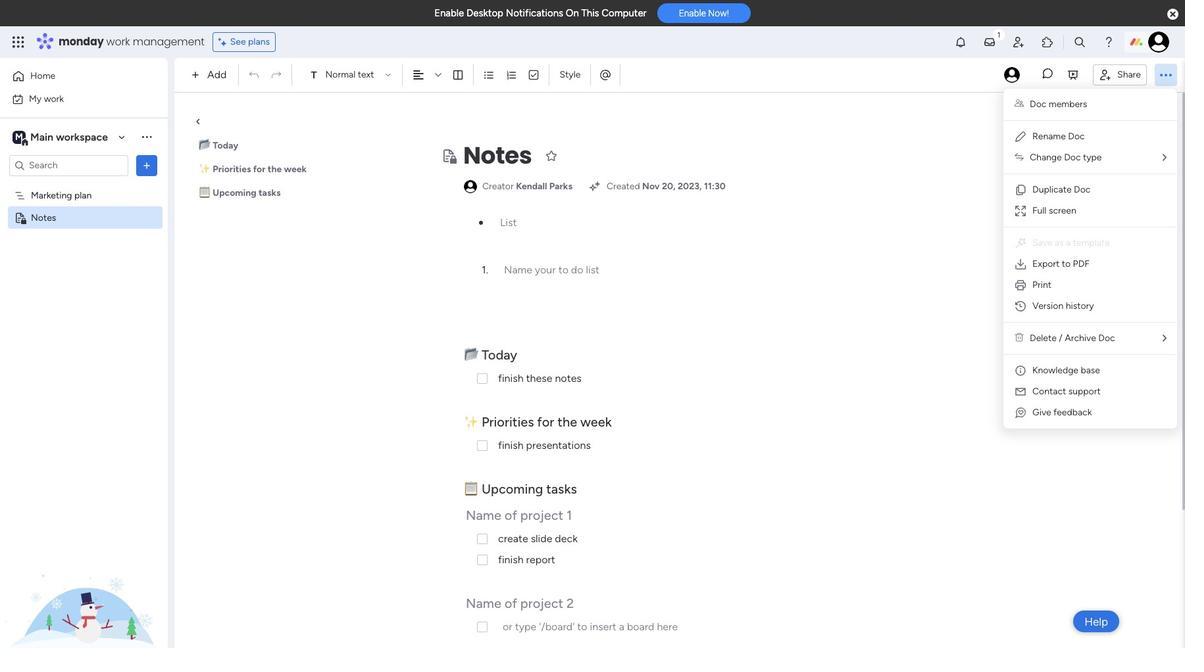 Task type: locate. For each thing, give the bounding box(es) containing it.
finish
[[498, 372, 524, 385], [498, 440, 524, 452], [498, 554, 524, 567]]

doc
[[1030, 99, 1047, 110], [1068, 131, 1085, 142], [1064, 152, 1081, 163], [1074, 184, 1091, 195], [1099, 333, 1115, 344]]

📂
[[199, 140, 211, 151], [464, 347, 478, 363]]

lottie animation element
[[0, 516, 168, 649]]

2 finish from the top
[[498, 440, 524, 452]]

.
[[486, 264, 488, 276]]

1
[[482, 264, 486, 276]]

1 vertical spatial 1 image
[[479, 221, 483, 225]]

inbox image
[[983, 36, 996, 49]]

upcoming
[[213, 188, 256, 199], [482, 482, 543, 498]]

notifications image
[[954, 36, 967, 49]]

enable left desktop
[[434, 7, 464, 19]]

service icon image
[[1014, 258, 1027, 271], [1014, 279, 1027, 292], [1014, 300, 1027, 313]]

1 vertical spatial work
[[44, 93, 64, 104]]

✨
[[199, 164, 211, 175], [464, 415, 478, 430]]

📋
[[199, 188, 211, 199], [464, 482, 478, 498]]

20,
[[662, 181, 676, 192]]

for
[[253, 164, 266, 175], [537, 415, 554, 430]]

0 horizontal spatial work
[[44, 93, 64, 104]]

doc members
[[1030, 99, 1087, 110]]

layout image
[[452, 69, 464, 81]]

2 vertical spatial service icon image
[[1014, 300, 1027, 313]]

📂 today
[[199, 140, 238, 151], [464, 347, 521, 363]]

kendall parks image
[[1148, 32, 1169, 53]]

1 horizontal spatial notes
[[463, 139, 532, 172]]

doc right archive
[[1099, 333, 1115, 344]]

text
[[358, 69, 374, 80]]

1 vertical spatial notes
[[31, 212, 56, 223]]

dapulse close image
[[1167, 8, 1179, 21]]

1 horizontal spatial the
[[558, 415, 577, 430]]

finish left these on the bottom of page
[[498, 372, 524, 385]]

now!
[[708, 8, 729, 19]]

2023,
[[678, 181, 702, 192]]

notes inside field
[[463, 139, 532, 172]]

service icon image for export to pdf
[[1014, 258, 1027, 271]]

version
[[1033, 301, 1064, 312]]

work
[[106, 34, 130, 49], [44, 93, 64, 104]]

1 horizontal spatial 1 image
[[993, 27, 1005, 42]]

creator
[[482, 181, 514, 192]]

1 horizontal spatial ✨ priorities for the week
[[464, 415, 612, 430]]

knowledge base image
[[1014, 365, 1027, 378]]

0 horizontal spatial 📂 today
[[199, 140, 238, 151]]

my work
[[29, 93, 64, 104]]

0 vertical spatial ✨ priorities for the week
[[199, 164, 307, 175]]

add
[[207, 68, 227, 81]]

1 vertical spatial finish
[[498, 440, 524, 452]]

duplicate
[[1033, 184, 1072, 195]]

3 finish from the top
[[498, 554, 524, 567]]

1 vertical spatial ✨
[[464, 415, 478, 430]]

normal
[[325, 69, 356, 80]]

service icon image for print
[[1014, 279, 1027, 292]]

0 horizontal spatial 📋
[[199, 188, 211, 199]]

parks
[[549, 181, 572, 192]]

1 horizontal spatial week
[[580, 415, 612, 430]]

notes inside "list box"
[[31, 212, 56, 223]]

notes right private board image
[[31, 212, 56, 223]]

enable inside button
[[679, 8, 706, 19]]

1 horizontal spatial 📂
[[464, 347, 478, 363]]

kendall
[[516, 181, 547, 192]]

0 vertical spatial upcoming
[[213, 188, 256, 199]]

finish down create
[[498, 554, 524, 567]]

0 vertical spatial for
[[253, 164, 266, 175]]

feedback
[[1054, 407, 1092, 419]]

Search in workspace field
[[28, 158, 110, 173]]

0 vertical spatial finish
[[498, 372, 524, 385]]

1 vertical spatial tasks
[[546, 482, 577, 498]]

0 horizontal spatial notes
[[31, 212, 56, 223]]

rename
[[1033, 131, 1066, 142]]

full screen
[[1033, 205, 1077, 217]]

notes up creator
[[463, 139, 532, 172]]

priorities
[[213, 164, 251, 175], [482, 415, 534, 430]]

contact support image
[[1014, 386, 1027, 399]]

finish for finish report
[[498, 554, 524, 567]]

tasks
[[259, 188, 281, 199], [546, 482, 577, 498]]

add button
[[186, 64, 235, 86]]

bulleted list image
[[483, 69, 495, 81]]

workspace image
[[13, 130, 26, 144]]

1 vertical spatial ✨ priorities for the week
[[464, 415, 612, 430]]

option
[[0, 184, 168, 186]]

dapulse teams image
[[1015, 99, 1024, 110]]

help
[[1085, 616, 1108, 629]]

monday
[[59, 34, 104, 49]]

marketing
[[31, 190, 72, 201]]

service icon image left print
[[1014, 279, 1027, 292]]

1 horizontal spatial work
[[106, 34, 130, 49]]

/
[[1059, 333, 1063, 344]]

doc up 'change doc type'
[[1068, 131, 1085, 142]]

created nov 20, 2023, 11:30
[[607, 181, 726, 192]]

0 vertical spatial work
[[106, 34, 130, 49]]

service icon image left the version
[[1014, 300, 1027, 313]]

share
[[1117, 69, 1141, 80]]

print
[[1033, 280, 1052, 291]]

home
[[30, 70, 55, 82]]

enable now!
[[679, 8, 729, 19]]

finish for finish presentations
[[498, 440, 524, 452]]

mention image
[[599, 68, 612, 81]]

0 horizontal spatial tasks
[[259, 188, 281, 199]]

0 horizontal spatial week
[[284, 164, 307, 175]]

doc up screen
[[1074, 184, 1091, 195]]

service icon image down save as a template image
[[1014, 258, 1027, 271]]

work for monday
[[106, 34, 130, 49]]

1 horizontal spatial today
[[482, 347, 517, 363]]

0 horizontal spatial enable
[[434, 7, 464, 19]]

m
[[15, 131, 23, 142]]

1 image left invite members icon
[[993, 27, 1005, 42]]

doc left type at the right of the page
[[1064, 152, 1081, 163]]

1 horizontal spatial enable
[[679, 8, 706, 19]]

0 horizontal spatial ✨
[[199, 164, 211, 175]]

1 vertical spatial 📋 upcoming tasks
[[464, 482, 577, 498]]

0 vertical spatial service icon image
[[1014, 258, 1027, 271]]

style button
[[554, 64, 587, 86]]

0 vertical spatial 📂
[[199, 140, 211, 151]]

main workspace
[[30, 131, 108, 143]]

finish for finish these notes
[[498, 372, 524, 385]]

0 vertical spatial today
[[213, 140, 238, 151]]

history
[[1066, 301, 1094, 312]]

save as a template
[[1033, 238, 1110, 249]]

knowledge base
[[1033, 365, 1100, 376]]

these
[[526, 372, 552, 385]]

0 horizontal spatial upcoming
[[213, 188, 256, 199]]

work right my on the left of the page
[[44, 93, 64, 104]]

presentations
[[526, 440, 591, 452]]

delete
[[1030, 333, 1057, 344]]

list box
[[0, 182, 168, 407]]

workspace options image
[[140, 130, 153, 144]]

0 vertical spatial 1 image
[[993, 27, 1005, 42]]

1 image down creator
[[479, 221, 483, 225]]

2 vertical spatial finish
[[498, 554, 524, 567]]

1 horizontal spatial tasks
[[546, 482, 577, 498]]

enable for enable now!
[[679, 8, 706, 19]]

0 vertical spatial 📋 upcoming tasks
[[199, 188, 281, 199]]

1 service icon image from the top
[[1014, 258, 1027, 271]]

knowledge
[[1033, 365, 1079, 376]]

1 vertical spatial service icon image
[[1014, 279, 1027, 292]]

finish left presentations at the left of page
[[498, 440, 524, 452]]

0 horizontal spatial priorities
[[213, 164, 251, 175]]

select product image
[[12, 36, 25, 49]]

0 vertical spatial 📋
[[199, 188, 211, 199]]

checklist image
[[528, 69, 540, 81]]

0 vertical spatial 📂 today
[[199, 140, 238, 151]]

work inside button
[[44, 93, 64, 104]]

give
[[1033, 407, 1051, 419]]

duplicate doc
[[1033, 184, 1091, 195]]

0 vertical spatial week
[[284, 164, 307, 175]]

1 vertical spatial priorities
[[482, 415, 534, 430]]

1 vertical spatial 📋
[[464, 482, 478, 498]]

1 finish from the top
[[498, 372, 524, 385]]

✨ priorities for the week
[[199, 164, 307, 175], [464, 415, 612, 430]]

0 horizontal spatial 1 image
[[479, 221, 483, 225]]

1 horizontal spatial priorities
[[482, 415, 534, 430]]

0 vertical spatial priorities
[[213, 164, 251, 175]]

week
[[284, 164, 307, 175], [580, 415, 612, 430]]

2 service icon image from the top
[[1014, 279, 1027, 292]]

1 vertical spatial 📂
[[464, 347, 478, 363]]

notes
[[555, 372, 582, 385]]

1 image
[[993, 27, 1005, 42], [479, 221, 483, 225]]

11:30
[[704, 181, 726, 192]]

notes
[[463, 139, 532, 172], [31, 212, 56, 223]]

enable
[[434, 7, 464, 19], [679, 8, 706, 19]]

0 vertical spatial the
[[268, 164, 282, 175]]

enable left now!
[[679, 8, 706, 19]]

1 vertical spatial today
[[482, 347, 517, 363]]

1 horizontal spatial upcoming
[[482, 482, 543, 498]]

1 vertical spatial the
[[558, 415, 577, 430]]

work right monday
[[106, 34, 130, 49]]

1 horizontal spatial 📂 today
[[464, 347, 521, 363]]

0 vertical spatial notes
[[463, 139, 532, 172]]

main
[[30, 131, 53, 143]]

0 horizontal spatial for
[[253, 164, 266, 175]]

0 vertical spatial ✨
[[199, 164, 211, 175]]

1 horizontal spatial for
[[537, 415, 554, 430]]

as
[[1055, 238, 1064, 249]]

enable desktop notifications on this computer
[[434, 7, 647, 19]]

3 service icon image from the top
[[1014, 300, 1027, 313]]



Task type: describe. For each thing, give the bounding box(es) containing it.
save as a template image
[[1014, 237, 1027, 250]]

rename doc
[[1033, 131, 1085, 142]]

report
[[526, 554, 555, 567]]

see plans
[[230, 36, 270, 47]]

normal text
[[325, 69, 374, 80]]

enable for enable desktop notifications on this computer
[[434, 7, 464, 19]]

v2 change image
[[1015, 152, 1024, 163]]

change
[[1030, 152, 1062, 163]]

create slide deck
[[498, 533, 578, 546]]

search everything image
[[1073, 36, 1086, 49]]

1 .
[[482, 264, 488, 276]]

doc for change
[[1064, 152, 1081, 163]]

lottie animation image
[[0, 516, 168, 649]]

members
[[1049, 99, 1087, 110]]

nov
[[642, 181, 660, 192]]

invite members image
[[1012, 36, 1025, 49]]

list arrow image
[[1163, 334, 1167, 344]]

type
[[1083, 152, 1102, 163]]

v2 ellipsis image
[[1160, 66, 1172, 84]]

private board image
[[441, 148, 457, 164]]

full screen image
[[1014, 205, 1027, 218]]

0 horizontal spatial 📋 upcoming tasks
[[199, 188, 281, 199]]

1 horizontal spatial 📋
[[464, 482, 478, 498]]

1 horizontal spatial 📋 upcoming tasks
[[464, 482, 577, 498]]

1 vertical spatial 📂 today
[[464, 347, 521, 363]]

desktop
[[467, 7, 503, 19]]

enable now! button
[[657, 3, 751, 23]]

on
[[566, 7, 579, 19]]

see plans button
[[212, 32, 276, 52]]

board activity image
[[1004, 67, 1020, 83]]

export to pdf
[[1033, 259, 1090, 270]]

plan
[[74, 190, 92, 201]]

options image
[[140, 159, 153, 172]]

contact
[[1033, 386, 1066, 397]]

change doc type
[[1030, 152, 1102, 163]]

0 horizontal spatial today
[[213, 140, 238, 151]]

list box containing marketing plan
[[0, 182, 168, 407]]

support
[[1069, 386, 1101, 397]]

workspace selection element
[[13, 129, 110, 146]]

screen
[[1049, 205, 1077, 217]]

home button
[[8, 66, 141, 87]]

create
[[498, 533, 528, 546]]

private board image
[[14, 212, 26, 224]]

Notes field
[[460, 139, 535, 173]]

help button
[[1073, 611, 1119, 633]]

help image
[[1102, 36, 1115, 49]]

style
[[560, 69, 581, 80]]

workspace
[[56, 131, 108, 143]]

1 horizontal spatial ✨
[[464, 415, 478, 430]]

finish these notes
[[498, 372, 582, 385]]

v2 delete line image
[[1015, 333, 1024, 344]]

0 horizontal spatial 📂
[[199, 140, 211, 151]]

list arrow image
[[1163, 153, 1167, 163]]

work for my
[[44, 93, 64, 104]]

marketing plan
[[31, 190, 92, 201]]

save
[[1033, 238, 1053, 249]]

monday work management
[[59, 34, 204, 49]]

management
[[133, 34, 204, 49]]

finish presentations
[[498, 440, 591, 452]]

deck
[[555, 533, 578, 546]]

numbered list image
[[506, 69, 518, 81]]

0 horizontal spatial ✨ priorities for the week
[[199, 164, 307, 175]]

rename doc image
[[1014, 130, 1027, 143]]

share button
[[1093, 64, 1147, 85]]

base
[[1081, 365, 1100, 376]]

plans
[[248, 36, 270, 47]]

creator kendall parks
[[482, 181, 572, 192]]

1 vertical spatial upcoming
[[482, 482, 543, 498]]

0 horizontal spatial the
[[268, 164, 282, 175]]

slide
[[531, 533, 552, 546]]

full
[[1033, 205, 1047, 217]]

export
[[1033, 259, 1060, 270]]

doc right dapulse teams image
[[1030, 99, 1047, 110]]

save as a template menu item
[[1014, 236, 1167, 251]]

give feedback image
[[1014, 407, 1027, 420]]

service icon image for version history
[[1014, 300, 1027, 313]]

my work button
[[8, 89, 141, 110]]

version history
[[1033, 301, 1094, 312]]

notifications
[[506, 7, 563, 19]]

computer
[[602, 7, 647, 19]]

to
[[1062, 259, 1071, 270]]

pdf
[[1073, 259, 1090, 270]]

see
[[230, 36, 246, 47]]

finish report
[[498, 554, 555, 567]]

add to favorites image
[[545, 149, 558, 162]]

created
[[607, 181, 640, 192]]

duplicate doc image
[[1014, 184, 1027, 197]]

this
[[581, 7, 599, 19]]

my
[[29, 93, 42, 104]]

a
[[1066, 238, 1071, 249]]

archive
[[1065, 333, 1096, 344]]

apps image
[[1041, 36, 1054, 49]]

give feedback
[[1033, 407, 1092, 419]]

0 vertical spatial tasks
[[259, 188, 281, 199]]

1 vertical spatial for
[[537, 415, 554, 430]]

delete / archive doc
[[1030, 333, 1115, 344]]

doc for rename
[[1068, 131, 1085, 142]]

1 vertical spatial week
[[580, 415, 612, 430]]

doc for duplicate
[[1074, 184, 1091, 195]]

contact support
[[1033, 386, 1101, 397]]

template
[[1073, 238, 1110, 249]]



Task type: vqa. For each thing, say whether or not it's contained in the screenshot.
SAVE AS A TEMPLATE Menu Item
yes



